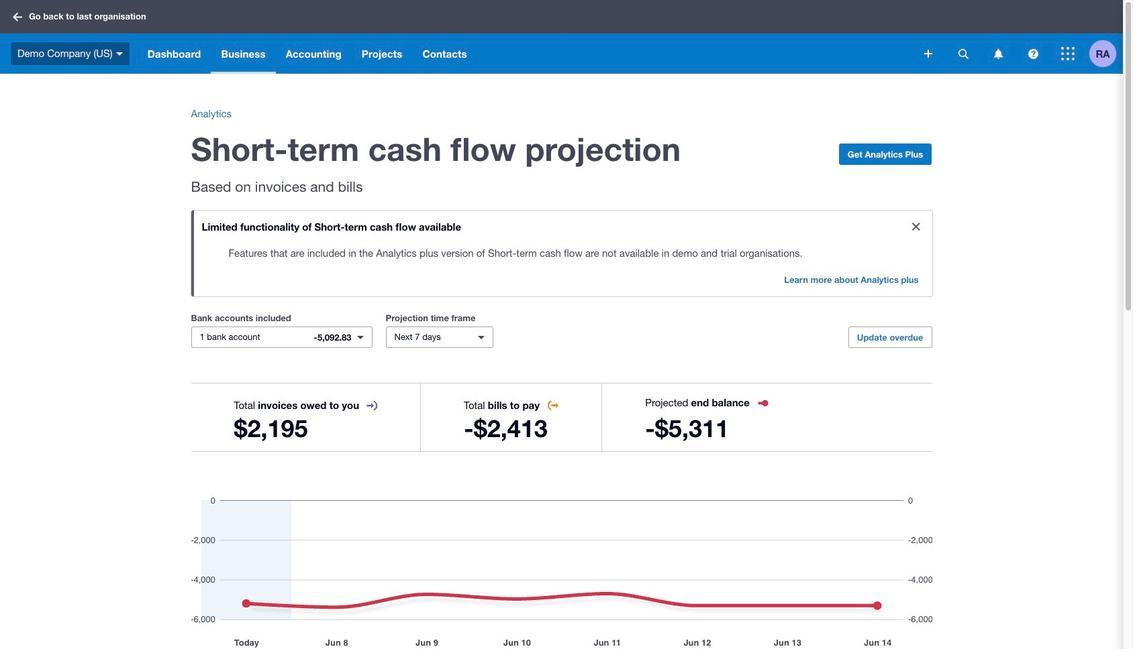 Task type: vqa. For each thing, say whether or not it's contained in the screenshot.
"close" Image
yes



Task type: locate. For each thing, give the bounding box(es) containing it.
svg image
[[958, 49, 968, 59], [994, 49, 1002, 59], [924, 50, 932, 58]]

banner
[[0, 0, 1123, 74]]

0 horizontal spatial svg image
[[924, 50, 932, 58]]

close image
[[902, 213, 929, 240]]

2 horizontal spatial svg image
[[994, 49, 1002, 59]]

svg image
[[13, 12, 22, 21], [1061, 47, 1075, 60], [1028, 49, 1038, 59], [116, 52, 123, 56]]

1 horizontal spatial svg image
[[958, 49, 968, 59]]

main content
[[0, 373, 1123, 650]]



